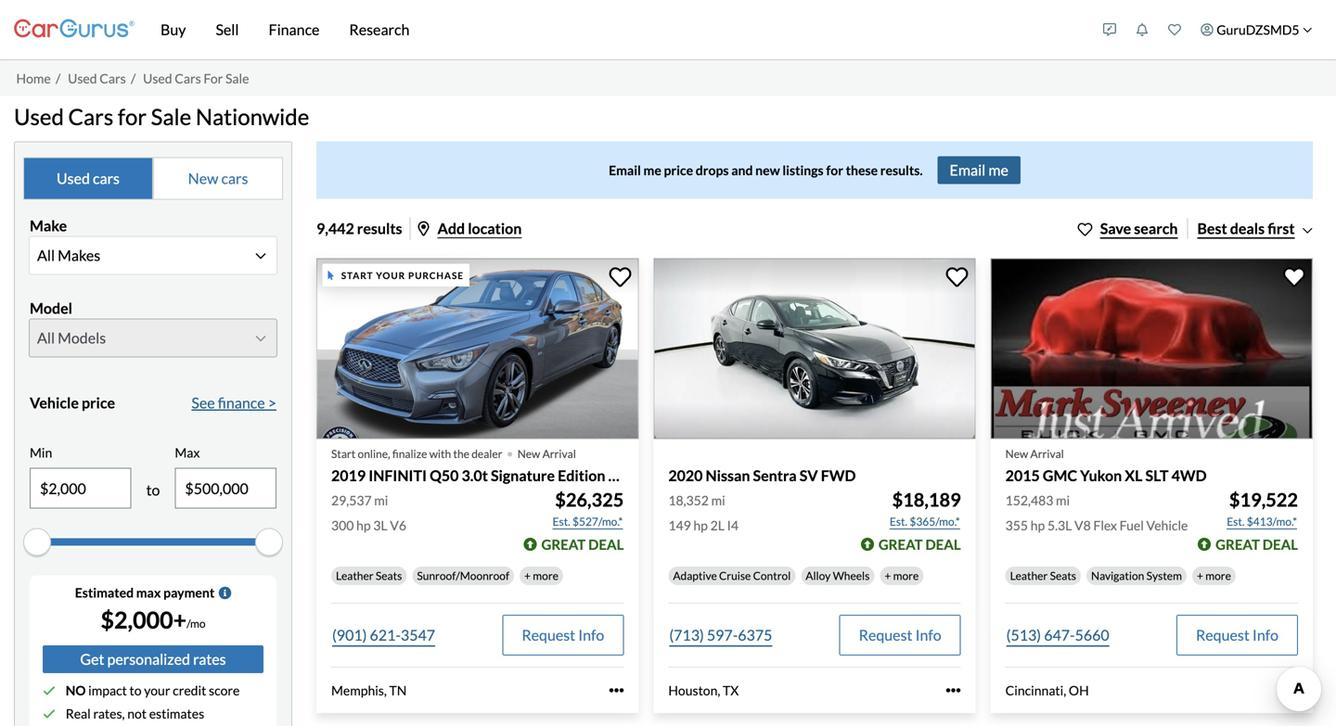 Task type: locate. For each thing, give the bounding box(es) containing it.
2 + more from the left
[[885, 569, 919, 583]]

9,442
[[316, 219, 354, 237]]

score
[[209, 683, 240, 699]]

5660
[[1075, 626, 1110, 644]]

1 horizontal spatial request info button
[[840, 615, 961, 656]]

0 horizontal spatial seats
[[376, 569, 402, 583]]

2 horizontal spatial hp
[[1031, 518, 1045, 534]]

1 vertical spatial start
[[331, 448, 356, 461]]

to up "real rates, not estimates"
[[130, 683, 142, 699]]

request info button for ·
[[502, 615, 624, 656]]

1 horizontal spatial new
[[518, 448, 540, 461]]

29,537 mi 300 hp 3l v6
[[331, 493, 406, 534]]

1 vertical spatial vehicle
[[1147, 518, 1188, 534]]

2 seats from the left
[[1050, 569, 1077, 583]]

+ more right system
[[1197, 569, 1232, 583]]

no impact to your credit score
[[66, 683, 240, 699]]

2 arrival from the left
[[1031, 448, 1064, 461]]

real
[[66, 706, 91, 722]]

18,352 mi 149 hp 2l i4
[[669, 493, 739, 534]]

new right ·
[[518, 448, 540, 461]]

me for email me price drops and new listings for these results.
[[644, 162, 662, 178]]

+ right wheels
[[885, 569, 891, 583]]

map marker alt image
[[418, 221, 429, 236]]

mi for ·
[[374, 493, 388, 508]]

add
[[438, 219, 465, 237]]

mi inside '152,483 mi 355 hp 5.3l v8 flex fuel vehicle'
[[1056, 493, 1070, 508]]

leather seats for slt
[[1010, 569, 1077, 583]]

for down home / used cars / used cars for sale
[[118, 103, 147, 130]]

mi for slt
[[1056, 493, 1070, 508]]

menu bar
[[135, 0, 1094, 59]]

2 great from the left
[[879, 536, 923, 553]]

1 ellipsis h image from the left
[[609, 684, 624, 699]]

ellipsis h image for memphis, tn
[[609, 684, 624, 699]]

hp left 2l
[[694, 518, 708, 534]]

see
[[192, 394, 215, 412]]

tn
[[389, 683, 407, 699]]

6375
[[738, 626, 773, 644]]

deal down $365/mo.*
[[926, 536, 961, 553]]

est. down $19,522
[[1227, 515, 1245, 528]]

1 vertical spatial sale
[[151, 103, 191, 130]]

chevron down image
[[1303, 25, 1313, 35]]

vehicle price
[[30, 394, 115, 412]]

1 vertical spatial to
[[130, 683, 142, 699]]

navigation system
[[1091, 569, 1182, 583]]

+ right system
[[1197, 569, 1204, 583]]

hp inside '152,483 mi 355 hp 5.3l v8 flex fuel vehicle'
[[1031, 518, 1045, 534]]

3 hp from the left
[[1031, 518, 1045, 534]]

new inside start online, finalize with the dealer · new arrival 2019 infiniti q50 3.0t signature edition rwd
[[518, 448, 540, 461]]

3 request from the left
[[1196, 626, 1250, 644]]

infiniti
[[369, 467, 427, 485]]

+ more for slt
[[1197, 569, 1232, 583]]

arrival inside start online, finalize with the dealer · new arrival 2019 infiniti q50 3.0t signature edition rwd
[[543, 448, 576, 461]]

0 horizontal spatial ellipsis h image
[[609, 684, 624, 699]]

sv
[[800, 467, 818, 485]]

more right wheels
[[893, 569, 919, 583]]

0 horizontal spatial leather seats
[[336, 569, 402, 583]]

great down est. $413/mo.* button
[[1216, 536, 1260, 553]]

(713) 597-6375 button
[[669, 615, 773, 656]]

1 horizontal spatial deal
[[926, 536, 961, 553]]

sell
[[216, 20, 239, 39]]

1 check image from the top
[[43, 685, 56, 698]]

1 horizontal spatial est.
[[890, 515, 908, 528]]

max
[[175, 445, 200, 461]]

info circle image
[[218, 587, 231, 600]]

mi inside 18,352 mi 149 hp 2l i4
[[712, 493, 726, 508]]

arrival
[[543, 448, 576, 461], [1031, 448, 1064, 461]]

647-
[[1044, 626, 1075, 644]]

start online, finalize with the dealer · new arrival 2019 infiniti q50 3.0t signature edition rwd
[[331, 436, 645, 485]]

3 deal from the left
[[1263, 536, 1298, 553]]

arrival up gmc
[[1031, 448, 1064, 461]]

2 horizontal spatial great deal
[[1216, 536, 1298, 553]]

more for slt
[[1206, 569, 1232, 583]]

hp right 355
[[1031, 518, 1045, 534]]

1 horizontal spatial /
[[131, 70, 136, 86]]

ellipsis h image
[[609, 684, 624, 699], [946, 684, 961, 699]]

est. down '$26,325'
[[553, 515, 571, 528]]

0 horizontal spatial deal
[[589, 536, 624, 553]]

1 arrival from the left
[[543, 448, 576, 461]]

0 horizontal spatial email
[[609, 162, 641, 178]]

(901) 621-3547
[[332, 626, 435, 644]]

+
[[524, 569, 531, 583], [885, 569, 891, 583], [1197, 569, 1204, 583]]

1 more from the left
[[533, 569, 559, 583]]

price up min text field
[[82, 394, 115, 412]]

mi
[[374, 493, 388, 508], [712, 493, 726, 508], [1056, 493, 1070, 508]]

cars down used cars for sale nationwide
[[93, 169, 120, 187]]

0 vertical spatial check image
[[43, 685, 56, 698]]

new inside new cars button
[[188, 169, 218, 187]]

/ right 'used cars' link
[[131, 70, 136, 86]]

0 horizontal spatial +
[[524, 569, 531, 583]]

1 horizontal spatial email
[[950, 161, 986, 179]]

1 mi from the left
[[374, 493, 388, 508]]

cars down 'used cars' link
[[68, 103, 113, 130]]

(513)
[[1007, 626, 1041, 644]]

menu bar containing buy
[[135, 0, 1094, 59]]

0 horizontal spatial me
[[644, 162, 662, 178]]

fwd
[[821, 467, 856, 485]]

impact
[[88, 683, 127, 699]]

2 horizontal spatial +
[[1197, 569, 1204, 583]]

1 horizontal spatial info
[[916, 626, 942, 644]]

2 horizontal spatial great
[[1216, 536, 1260, 553]]

1 horizontal spatial to
[[146, 481, 160, 499]]

3 request info from the left
[[1196, 626, 1279, 644]]

email inside button
[[950, 161, 986, 179]]

start right mouse pointer image on the left top of page
[[341, 270, 373, 281]]

email left drops
[[609, 162, 641, 178]]

(713) 597-6375
[[669, 626, 773, 644]]

1 deal from the left
[[589, 536, 624, 553]]

get personalized rates button
[[43, 646, 264, 674]]

alloy wheels
[[806, 569, 870, 583]]

1 horizontal spatial sale
[[225, 70, 249, 86]]

1 great from the left
[[542, 536, 586, 553]]

0 horizontal spatial sale
[[151, 103, 191, 130]]

no
[[66, 683, 86, 699]]

research
[[349, 20, 410, 39]]

black 2020 nissan sentra sv fwd sedan front-wheel drive automatic image
[[654, 258, 976, 440]]

0 horizontal spatial + more
[[524, 569, 559, 583]]

2 horizontal spatial est.
[[1227, 515, 1245, 528]]

great deal down est. $413/mo.* button
[[1216, 536, 1298, 553]]

0 vertical spatial start
[[341, 270, 373, 281]]

gurudzsmd5 menu item
[[1191, 4, 1323, 56]]

make
[[30, 217, 67, 235]]

hp inside 29,537 mi 300 hp 3l v6
[[356, 518, 371, 534]]

$19,522 est. $413/mo.*
[[1227, 489, 1298, 528]]

0 horizontal spatial request info button
[[502, 615, 624, 656]]

your up the estimates
[[144, 683, 170, 699]]

leather seats down 3l
[[336, 569, 402, 583]]

2 horizontal spatial mi
[[1056, 493, 1070, 508]]

sale down home / used cars / used cars for sale
[[151, 103, 191, 130]]

gurudzsmd5 button
[[1191, 4, 1323, 56]]

0 horizontal spatial est.
[[553, 515, 571, 528]]

1 great deal from the left
[[542, 536, 624, 553]]

1 leather from the left
[[336, 569, 374, 583]]

est. inside $19,522 est. $413/mo.*
[[1227, 515, 1245, 528]]

check image left no on the bottom left
[[43, 685, 56, 698]]

price left drops
[[664, 162, 693, 178]]

$2,000+
[[101, 607, 187, 634]]

2 horizontal spatial request
[[1196, 626, 1250, 644]]

0 horizontal spatial leather
[[336, 569, 374, 583]]

credit
[[173, 683, 206, 699]]

graphite shadow 2019 infiniti q50 3.0t signature edition rwd sedan rear-wheel drive 7-speed automatic overdrive image
[[316, 258, 639, 440]]

email me button
[[938, 156, 1021, 184]]

leather seats down 5.3l
[[1010, 569, 1077, 583]]

1 / from the left
[[56, 70, 60, 86]]

2 request info from the left
[[859, 626, 942, 644]]

check image
[[43, 685, 56, 698], [43, 708, 56, 721]]

0 vertical spatial price
[[664, 162, 693, 178]]

1 horizontal spatial request
[[859, 626, 913, 644]]

email for email me
[[950, 161, 986, 179]]

more down est. $527/mo.* button
[[533, 569, 559, 583]]

email right results. at the right top of page
[[950, 161, 986, 179]]

deal
[[589, 536, 624, 553], [926, 536, 961, 553], [1263, 536, 1298, 553]]

leather seats for ·
[[336, 569, 402, 583]]

1 leather seats from the left
[[336, 569, 402, 583]]

0 horizontal spatial new
[[188, 169, 218, 187]]

arrival up edition
[[543, 448, 576, 461]]

+ right sunroof/moonroof
[[524, 569, 531, 583]]

research button
[[335, 0, 424, 59]]

0 vertical spatial your
[[376, 270, 406, 281]]

0 horizontal spatial info
[[578, 626, 605, 644]]

0 horizontal spatial mi
[[374, 493, 388, 508]]

cars down cargurus logo homepage link
[[100, 70, 126, 86]]

vehicle up min
[[30, 394, 79, 412]]

request info for slt
[[1196, 626, 1279, 644]]

request info
[[522, 626, 605, 644], [859, 626, 942, 644], [1196, 626, 1279, 644]]

start for start your purchase
[[341, 270, 373, 281]]

0 horizontal spatial your
[[144, 683, 170, 699]]

152,483 mi 355 hp 5.3l v8 flex fuel vehicle
[[1006, 493, 1188, 534]]

your
[[376, 270, 406, 281], [144, 683, 170, 699]]

cars for new cars
[[221, 169, 248, 187]]

new up 2015
[[1006, 448, 1029, 461]]

3 info from the left
[[1253, 626, 1279, 644]]

mi down gmc
[[1056, 493, 1070, 508]]

1 horizontal spatial more
[[893, 569, 919, 583]]

est. inside the $26,325 est. $527/mo.*
[[553, 515, 571, 528]]

3 mi from the left
[[1056, 493, 1070, 508]]

email me price drops and new listings for these results.
[[609, 162, 923, 178]]

1 vertical spatial price
[[82, 394, 115, 412]]

used up make
[[57, 169, 90, 187]]

leather down 300
[[336, 569, 374, 583]]

1 horizontal spatial great deal
[[879, 536, 961, 553]]

saved cars image
[[1168, 23, 1181, 36]]

1 horizontal spatial vehicle
[[1147, 518, 1188, 534]]

great down est. $527/mo.* button
[[542, 536, 586, 553]]

for left these
[[826, 162, 844, 178]]

great deal for ·
[[542, 536, 624, 553]]

1 horizontal spatial mi
[[712, 493, 726, 508]]

seats down 3l
[[376, 569, 402, 583]]

0 horizontal spatial request info
[[522, 626, 605, 644]]

0 horizontal spatial hp
[[356, 518, 371, 534]]

hp inside 18,352 mi 149 hp 2l i4
[[694, 518, 708, 534]]

not
[[127, 706, 147, 722]]

check image left real
[[43, 708, 56, 721]]

seats down 5.3l
[[1050, 569, 1077, 583]]

3 great deal from the left
[[1216, 536, 1298, 553]]

0 horizontal spatial for
[[118, 103, 147, 130]]

1 horizontal spatial leather seats
[[1010, 569, 1077, 583]]

mouse pointer image
[[328, 271, 334, 280]]

ellipsis h image for houston, tx
[[946, 684, 961, 699]]

mi inside 29,537 mi 300 hp 3l v6
[[374, 493, 388, 508]]

deal down $413/mo.*
[[1263, 536, 1298, 553]]

0 horizontal spatial /
[[56, 70, 60, 86]]

great deal down est. $365/mo.* button
[[879, 536, 961, 553]]

1 request info from the left
[[522, 626, 605, 644]]

great deal for slt
[[1216, 536, 1298, 553]]

1 + from the left
[[524, 569, 531, 583]]

new down used cars for sale nationwide
[[188, 169, 218, 187]]

+ more for ·
[[524, 569, 559, 583]]

your left purchase
[[376, 270, 406, 281]]

1 horizontal spatial your
[[376, 270, 406, 281]]

vehicle
[[30, 394, 79, 412], [1147, 518, 1188, 534]]

start up 2019
[[331, 448, 356, 461]]

1 horizontal spatial ellipsis h image
[[946, 684, 961, 699]]

vehicle right fuel at the right bottom of the page
[[1147, 518, 1188, 534]]

for
[[118, 103, 147, 130], [826, 162, 844, 178]]

great down est. $365/mo.* button
[[879, 536, 923, 553]]

v6
[[390, 518, 406, 534]]

2 horizontal spatial deal
[[1263, 536, 1298, 553]]

3 est. from the left
[[1227, 515, 1245, 528]]

price
[[664, 162, 693, 178], [82, 394, 115, 412]]

sale right for
[[225, 70, 249, 86]]

1 request info button from the left
[[502, 615, 624, 656]]

add location
[[438, 219, 522, 237]]

est. for slt
[[1227, 515, 1245, 528]]

3 more from the left
[[1206, 569, 1232, 583]]

/
[[56, 70, 60, 86], [131, 70, 136, 86]]

to left the max text box on the bottom of the page
[[146, 481, 160, 499]]

1 est. from the left
[[553, 515, 571, 528]]

deal down $527/mo.*
[[589, 536, 624, 553]]

signature
[[491, 467, 555, 485]]

personalized
[[107, 651, 190, 669]]

seats for ·
[[376, 569, 402, 583]]

mi up 3l
[[374, 493, 388, 508]]

0 horizontal spatial arrival
[[543, 448, 576, 461]]

1 cars from the left
[[93, 169, 120, 187]]

mi up 2l
[[712, 493, 726, 508]]

me inside button
[[989, 161, 1009, 179]]

0 horizontal spatial more
[[533, 569, 559, 583]]

/ right home
[[56, 70, 60, 86]]

3l
[[373, 518, 388, 534]]

1 horizontal spatial great
[[879, 536, 923, 553]]

used cars button
[[23, 157, 153, 200]]

3 + more from the left
[[1197, 569, 1232, 583]]

request for slt
[[1196, 626, 1250, 644]]

152,483
[[1006, 493, 1054, 508]]

drops
[[696, 162, 729, 178]]

more right system
[[1206, 569, 1232, 583]]

leather down 355
[[1010, 569, 1048, 583]]

save search button
[[1078, 217, 1178, 240]]

1 horizontal spatial cars
[[221, 169, 248, 187]]

Min text field
[[31, 469, 130, 508]]

2 horizontal spatial more
[[1206, 569, 1232, 583]]

2 cars from the left
[[221, 169, 248, 187]]

2 hp from the left
[[694, 518, 708, 534]]

1 seats from the left
[[376, 569, 402, 583]]

2 leather from the left
[[1010, 569, 1048, 583]]

1 + more from the left
[[524, 569, 559, 583]]

2 ellipsis h image from the left
[[946, 684, 961, 699]]

estimates
[[149, 706, 204, 722]]

2 horizontal spatial request info button
[[1177, 615, 1298, 656]]

0 horizontal spatial request
[[522, 626, 576, 644]]

3 request info button from the left
[[1177, 615, 1298, 656]]

est. down $18,189
[[890, 515, 908, 528]]

gurudzsmd5
[[1217, 22, 1300, 38]]

email
[[950, 161, 986, 179], [609, 162, 641, 178]]

ellipsis h image left cincinnati, at the bottom of the page
[[946, 684, 961, 699]]

0 horizontal spatial vehicle
[[30, 394, 79, 412]]

xl
[[1125, 467, 1143, 485]]

2 horizontal spatial request info
[[1196, 626, 1279, 644]]

1 request from the left
[[522, 626, 576, 644]]

>
[[268, 394, 277, 412]]

flex
[[1094, 518, 1117, 534]]

0 horizontal spatial great deal
[[542, 536, 624, 553]]

info
[[578, 626, 605, 644], [916, 626, 942, 644], [1253, 626, 1279, 644]]

2 horizontal spatial + more
[[1197, 569, 1232, 583]]

ellipsis h image left houston,
[[609, 684, 624, 699]]

for
[[204, 70, 223, 86]]

1 horizontal spatial hp
[[694, 518, 708, 534]]

2 mi from the left
[[712, 493, 726, 508]]

cars for used cars
[[93, 169, 120, 187]]

0 horizontal spatial great
[[542, 536, 586, 553]]

nationwide
[[196, 103, 309, 130]]

request info button
[[502, 615, 624, 656], [840, 615, 961, 656], [1177, 615, 1298, 656]]

1 horizontal spatial me
[[989, 161, 1009, 179]]

3 great from the left
[[1216, 536, 1260, 553]]

1 horizontal spatial request info
[[859, 626, 942, 644]]

1 horizontal spatial leather
[[1010, 569, 1048, 583]]

597-
[[707, 626, 738, 644]]

new inside new arrival 2015 gmc yukon xl slt 4wd
[[1006, 448, 1029, 461]]

new cars
[[188, 169, 248, 187]]

cars down nationwide
[[221, 169, 248, 187]]

purchase
[[408, 270, 464, 281]]

0 horizontal spatial cars
[[93, 169, 120, 187]]

info for ·
[[578, 626, 605, 644]]

$527/mo.*
[[573, 515, 623, 528]]

est. inside $18,189 est. $365/mo.*
[[890, 515, 908, 528]]

1 horizontal spatial + more
[[885, 569, 919, 583]]

location
[[468, 219, 522, 237]]

300
[[331, 518, 354, 534]]

2 request from the left
[[859, 626, 913, 644]]

2 horizontal spatial info
[[1253, 626, 1279, 644]]

1 vertical spatial check image
[[43, 708, 56, 721]]

great deal down est. $527/mo.* button
[[542, 536, 624, 553]]

·
[[506, 436, 514, 469]]

est.
[[553, 515, 571, 528], [890, 515, 908, 528], [1227, 515, 1245, 528]]

start inside start online, finalize with the dealer · new arrival 2019 infiniti q50 3.0t signature edition rwd
[[331, 448, 356, 461]]

est. $527/mo.* button
[[552, 513, 624, 531]]

3 + from the left
[[1197, 569, 1204, 583]]

1 horizontal spatial +
[[885, 569, 891, 583]]

1 hp from the left
[[356, 518, 371, 534]]

0 horizontal spatial to
[[130, 683, 142, 699]]

cargurus logo homepage link image
[[14, 3, 135, 56]]

1 horizontal spatial for
[[826, 162, 844, 178]]

0 vertical spatial vehicle
[[30, 394, 79, 412]]

new arrival 2015 gmc yukon xl slt 4wd
[[1006, 448, 1207, 485]]

+ more down est. $527/mo.* button
[[524, 569, 559, 583]]

wheels
[[833, 569, 870, 583]]

2 est. from the left
[[890, 515, 908, 528]]

cars
[[93, 169, 120, 187], [221, 169, 248, 187]]

2 leather seats from the left
[[1010, 569, 1077, 583]]

+ more right wheels
[[885, 569, 919, 583]]

2 horizontal spatial new
[[1006, 448, 1029, 461]]

1 info from the left
[[578, 626, 605, 644]]

add a car review image
[[1103, 23, 1116, 36]]

hp left 3l
[[356, 518, 371, 534]]

1 horizontal spatial seats
[[1050, 569, 1077, 583]]

1 horizontal spatial arrival
[[1031, 448, 1064, 461]]



Task type: describe. For each thing, give the bounding box(es) containing it.
seats for slt
[[1050, 569, 1077, 583]]

new for new arrival 2015 gmc yukon xl slt 4wd
[[1006, 448, 1029, 461]]

max
[[136, 585, 161, 601]]

2 deal from the left
[[926, 536, 961, 553]]

alloy
[[806, 569, 831, 583]]

Max text field
[[176, 469, 276, 508]]

(713)
[[669, 626, 704, 644]]

finance button
[[254, 0, 335, 59]]

white 2015 gmc yukon xl slt 4wd suv / crossover four-wheel drive 6-speed automatic overdrive image
[[991, 258, 1313, 440]]

control
[[753, 569, 791, 583]]

2 / from the left
[[131, 70, 136, 86]]

home
[[16, 70, 51, 86]]

v8
[[1075, 518, 1091, 534]]

email me
[[950, 161, 1009, 179]]

$18,189
[[892, 489, 961, 511]]

2 request info button from the left
[[840, 615, 961, 656]]

great for slt
[[1216, 536, 1260, 553]]

these
[[846, 162, 878, 178]]

great for ·
[[542, 536, 586, 553]]

request info for ·
[[522, 626, 605, 644]]

621-
[[370, 626, 401, 644]]

finance
[[269, 20, 320, 39]]

and
[[732, 162, 753, 178]]

yukon
[[1080, 467, 1122, 485]]

$18,189 est. $365/mo.*
[[890, 489, 961, 528]]

$365/mo.*
[[910, 515, 960, 528]]

get personalized rates
[[80, 651, 226, 669]]

email for email me price drops and new listings for these results.
[[609, 162, 641, 178]]

hp for ·
[[356, 518, 371, 534]]

i4
[[727, 518, 739, 534]]

cincinnati, oh
[[1006, 683, 1089, 699]]

new for new cars
[[188, 169, 218, 187]]

0 vertical spatial sale
[[225, 70, 249, 86]]

3.0t
[[462, 467, 488, 485]]

start for start online, finalize with the dealer · new arrival 2019 infiniti q50 3.0t signature edition rwd
[[331, 448, 356, 461]]

rwd
[[608, 467, 645, 485]]

used cars link
[[68, 70, 126, 86]]

new
[[756, 162, 780, 178]]

355
[[1006, 518, 1028, 534]]

new cars button
[[153, 157, 283, 200]]

finalize
[[392, 448, 427, 461]]

used right home link
[[68, 70, 97, 86]]

hp for slt
[[1031, 518, 1045, 534]]

user icon image
[[1201, 23, 1214, 36]]

1 horizontal spatial price
[[664, 162, 693, 178]]

vehicle inside '152,483 mi 355 hp 5.3l v8 flex fuel vehicle'
[[1147, 518, 1188, 534]]

me for email me
[[989, 161, 1009, 179]]

2019
[[331, 467, 366, 485]]

$413/mo.*
[[1247, 515, 1298, 528]]

the
[[453, 448, 470, 461]]

leather for ·
[[336, 569, 374, 583]]

(513) 647-5660 button
[[1006, 615, 1111, 656]]

rates
[[193, 651, 226, 669]]

gurudzsmd5 menu
[[1094, 4, 1323, 56]]

navigation
[[1091, 569, 1145, 583]]

(513) 647-5660
[[1007, 626, 1110, 644]]

memphis,
[[331, 683, 387, 699]]

2l
[[711, 518, 725, 534]]

more for ·
[[533, 569, 559, 583]]

get
[[80, 651, 104, 669]]

2 + from the left
[[885, 569, 891, 583]]

houston, tx
[[669, 683, 739, 699]]

results
[[357, 219, 402, 237]]

+ for ·
[[524, 569, 531, 583]]

see finance >
[[192, 394, 277, 412]]

leather for slt
[[1010, 569, 1048, 583]]

used up used cars for sale nationwide
[[143, 70, 172, 86]]

info for slt
[[1253, 626, 1279, 644]]

deal for slt
[[1263, 536, 1298, 553]]

cars left for
[[175, 70, 201, 86]]

oh
[[1069, 683, 1089, 699]]

listings
[[783, 162, 824, 178]]

deal for ·
[[589, 536, 624, 553]]

0 vertical spatial to
[[146, 481, 160, 499]]

open notifications image
[[1136, 23, 1149, 36]]

$26,325 est. $527/mo.*
[[553, 489, 624, 528]]

system
[[1147, 569, 1182, 583]]

2 more from the left
[[893, 569, 919, 583]]

min
[[30, 445, 52, 461]]

used cars for sale nationwide
[[14, 103, 309, 130]]

18,352
[[669, 493, 709, 508]]

save
[[1101, 219, 1132, 237]]

online,
[[358, 448, 390, 461]]

$19,522
[[1230, 489, 1298, 511]]

houston,
[[669, 683, 721, 699]]

est. $365/mo.* button
[[889, 513, 961, 531]]

request for ·
[[522, 626, 576, 644]]

used inside button
[[57, 169, 90, 187]]

/mo
[[187, 617, 206, 631]]

model
[[30, 299, 72, 317]]

1 vertical spatial your
[[144, 683, 170, 699]]

2 great deal from the left
[[879, 536, 961, 553]]

(901) 621-3547 button
[[331, 615, 436, 656]]

0 vertical spatial for
[[118, 103, 147, 130]]

2020
[[669, 467, 703, 485]]

2 info from the left
[[916, 626, 942, 644]]

est. for ·
[[553, 515, 571, 528]]

1 vertical spatial for
[[826, 162, 844, 178]]

arrival inside new arrival 2015 gmc yukon xl slt 4wd
[[1031, 448, 1064, 461]]

cincinnati,
[[1006, 683, 1067, 699]]

add location button
[[418, 219, 522, 237]]

2015
[[1006, 467, 1040, 485]]

$26,325
[[555, 489, 624, 511]]

2 check image from the top
[[43, 708, 56, 721]]

request info button for slt
[[1177, 615, 1298, 656]]

estimated max payment
[[75, 585, 215, 601]]

tx
[[723, 683, 739, 699]]

buy
[[161, 20, 186, 39]]

ellipsis h image
[[1284, 684, 1298, 699]]

home link
[[16, 70, 51, 86]]

fuel
[[1120, 518, 1144, 534]]

9,442 results
[[316, 219, 402, 237]]

used down home link
[[14, 103, 64, 130]]

nissan
[[706, 467, 750, 485]]

+ for slt
[[1197, 569, 1204, 583]]

0 horizontal spatial price
[[82, 394, 115, 412]]

slt
[[1146, 467, 1169, 485]]

start your purchase
[[341, 270, 464, 281]]

payment
[[163, 585, 215, 601]]

149
[[669, 518, 691, 534]]

edition
[[558, 467, 606, 485]]



Task type: vqa. For each thing, say whether or not it's contained in the screenshot.
BLACK 2020 NISSAN SENTRA SV FWD SEDAN FRONT-WHEEL DRIVE AUTOMATIC image
yes



